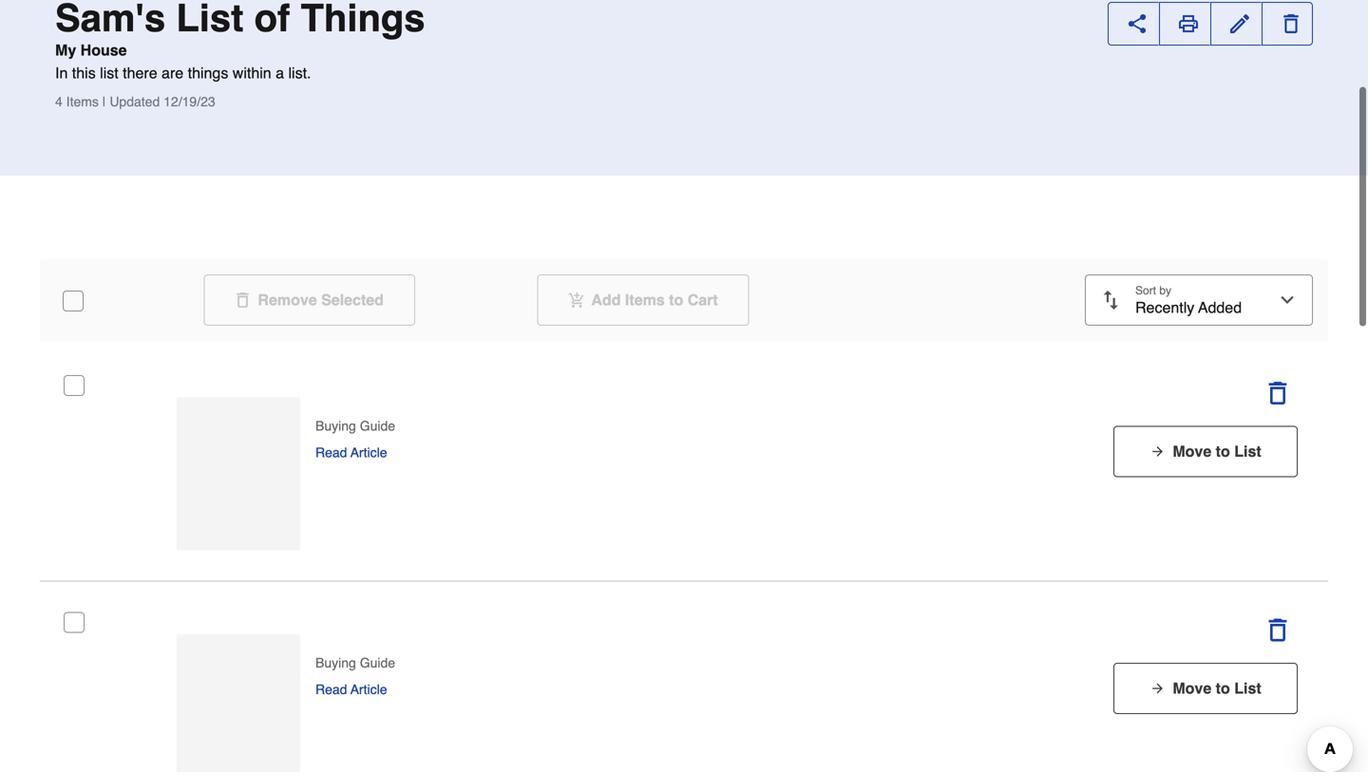 Task type: vqa. For each thing, say whether or not it's contained in the screenshot.
bottommost List
yes



Task type: describe. For each thing, give the bounding box(es) containing it.
add items to cart
[[592, 291, 718, 309]]

a
[[276, 64, 284, 82]]

move to list for arrow right image
[[1173, 680, 1262, 698]]

buying for read article link for arrow right image
[[316, 656, 356, 671]]

items for 4
[[66, 94, 99, 109]]

read article link for arrow right icon
[[316, 443, 387, 462]]

add
[[592, 291, 621, 309]]

updated
[[110, 94, 160, 109]]

list for arrow right image
[[1235, 680, 1262, 698]]

remove selected button
[[204, 275, 415, 326]]

list
[[100, 64, 119, 82]]

remove selected
[[258, 291, 384, 309]]

4
[[55, 94, 63, 109]]

selected
[[321, 291, 384, 309]]

to for arrow right image
[[1217, 680, 1231, 698]]

read for arrow right image
[[316, 683, 347, 698]]

there
[[123, 64, 157, 82]]

share image
[[1128, 14, 1147, 33]]

to for arrow right icon
[[1217, 443, 1231, 461]]

trash image inside remove selected 'button'
[[235, 293, 250, 308]]

add items to cart button
[[537, 275, 750, 326]]

cart
[[688, 291, 718, 309]]

4 items | updated 12/19/23
[[55, 94, 215, 109]]

12/19/23
[[164, 94, 215, 109]]

guide for arrow right image
[[360, 656, 396, 671]]

arrow right image
[[1151, 444, 1166, 460]]

move for arrow right image
[[1173, 680, 1212, 698]]

trash image for read article link for arrow right image
[[1267, 619, 1290, 642]]

my house in this list there are things within a list.
[[55, 41, 311, 82]]

article for arrow right image
[[351, 683, 387, 698]]



Task type: locate. For each thing, give the bounding box(es) containing it.
1 vertical spatial move
[[1173, 680, 1212, 698]]

cart add image
[[569, 293, 584, 308]]

2 read from the top
[[316, 683, 347, 698]]

trash image
[[1282, 14, 1301, 33]]

guide
[[360, 419, 396, 434], [360, 656, 396, 671]]

items
[[66, 94, 99, 109], [625, 291, 665, 309]]

0 vertical spatial move
[[1173, 443, 1212, 461]]

0 vertical spatial buying
[[316, 419, 356, 434]]

move to list right arrow right icon
[[1173, 443, 1262, 461]]

move to list right arrow right image
[[1173, 680, 1262, 698]]

in
[[55, 64, 68, 82]]

article for arrow right icon
[[351, 445, 387, 461]]

to
[[669, 291, 684, 309], [1217, 443, 1231, 461], [1217, 680, 1231, 698]]

0 vertical spatial read article link
[[316, 443, 387, 462]]

0 vertical spatial article
[[351, 445, 387, 461]]

1 vertical spatial read
[[316, 683, 347, 698]]

1 buying guide from the top
[[316, 419, 396, 434]]

0 vertical spatial to
[[669, 291, 684, 309]]

0 vertical spatial trash image
[[235, 293, 250, 308]]

1 vertical spatial trash image
[[1267, 382, 1290, 405]]

buying
[[316, 419, 356, 434], [316, 656, 356, 671]]

1 vertical spatial read article
[[316, 683, 387, 698]]

1 read from the top
[[316, 445, 347, 461]]

0 vertical spatial items
[[66, 94, 99, 109]]

this
[[72, 64, 96, 82]]

edit image
[[1231, 14, 1250, 33]]

guide for arrow right icon
[[360, 419, 396, 434]]

|
[[102, 94, 106, 109]]

2 article from the top
[[351, 683, 387, 698]]

article
[[351, 445, 387, 461], [351, 683, 387, 698]]

within
[[233, 64, 272, 82]]

list
[[1235, 443, 1262, 461], [1235, 680, 1262, 698]]

trash image
[[235, 293, 250, 308], [1267, 382, 1290, 405], [1267, 619, 1290, 642]]

2 read article from the top
[[316, 683, 387, 698]]

move
[[1173, 443, 1212, 461], [1173, 680, 1212, 698]]

1 buying from the top
[[316, 419, 356, 434]]

2 read article link from the top
[[316, 681, 387, 700]]

to right arrow right image
[[1217, 680, 1231, 698]]

1 list from the top
[[1235, 443, 1262, 461]]

2 move to list from the top
[[1173, 680, 1262, 698]]

to right arrow right icon
[[1217, 443, 1231, 461]]

1 read article link from the top
[[316, 443, 387, 462]]

1 move from the top
[[1173, 443, 1212, 461]]

list for arrow right icon
[[1235, 443, 1262, 461]]

1 article from the top
[[351, 445, 387, 461]]

list right arrow right image
[[1235, 680, 1262, 698]]

1 vertical spatial buying
[[316, 656, 356, 671]]

0 vertical spatial read
[[316, 445, 347, 461]]

arrow right image
[[1151, 682, 1166, 697]]

1 vertical spatial guide
[[360, 656, 396, 671]]

read article for read article link related to arrow right icon
[[316, 445, 387, 461]]

items for add
[[625, 291, 665, 309]]

buying guide for read article link related to arrow right icon
[[316, 419, 396, 434]]

2 vertical spatial trash image
[[1267, 619, 1290, 642]]

2 vertical spatial to
[[1217, 680, 1231, 698]]

1 vertical spatial buying guide
[[316, 656, 396, 671]]

0 vertical spatial guide
[[360, 419, 396, 434]]

move right arrow right icon
[[1173, 443, 1212, 461]]

1 vertical spatial article
[[351, 683, 387, 698]]

2 buying from the top
[[316, 656, 356, 671]]

1 vertical spatial items
[[625, 291, 665, 309]]

move to list button
[[1114, 426, 1299, 478], [1114, 426, 1299, 478], [1114, 664, 1299, 715], [1114, 664, 1299, 715]]

1 vertical spatial read article link
[[316, 681, 387, 700]]

house
[[80, 41, 127, 59]]

1 guide from the top
[[360, 419, 396, 434]]

1 move to list from the top
[[1173, 443, 1262, 461]]

0 horizontal spatial items
[[66, 94, 99, 109]]

1 horizontal spatial items
[[625, 291, 665, 309]]

0 vertical spatial buying guide
[[316, 419, 396, 434]]

read article link for arrow right image
[[316, 681, 387, 700]]

move right arrow right image
[[1173, 680, 1212, 698]]

2 move from the top
[[1173, 680, 1212, 698]]

1 read article from the top
[[316, 445, 387, 461]]

list.
[[288, 64, 311, 82]]

read article
[[316, 445, 387, 461], [316, 683, 387, 698]]

2 guide from the top
[[360, 656, 396, 671]]

1 vertical spatial list
[[1235, 680, 1262, 698]]

1 vertical spatial to
[[1217, 443, 1231, 461]]

move to list for arrow right icon
[[1173, 443, 1262, 461]]

0 vertical spatial move to list
[[1173, 443, 1262, 461]]

2 list from the top
[[1235, 680, 1262, 698]]

items left |
[[66, 94, 99, 109]]

buying guide
[[316, 419, 396, 434], [316, 656, 396, 671]]

move to list
[[1173, 443, 1262, 461], [1173, 680, 1262, 698]]

move for arrow right icon
[[1173, 443, 1212, 461]]

read for arrow right icon
[[316, 445, 347, 461]]

read article for read article link for arrow right image
[[316, 683, 387, 698]]

buying for read article link related to arrow right icon
[[316, 419, 356, 434]]

are
[[162, 64, 184, 82]]

remove
[[258, 291, 317, 309]]

read article link
[[316, 443, 387, 462], [316, 681, 387, 700]]

1 vertical spatial move to list
[[1173, 680, 1262, 698]]

to inside button
[[669, 291, 684, 309]]

items inside button
[[625, 291, 665, 309]]

buying guide for read article link for arrow right image
[[316, 656, 396, 671]]

my
[[55, 41, 76, 59]]

list right arrow right icon
[[1235, 443, 1262, 461]]

things
[[188, 64, 228, 82]]

2 buying guide from the top
[[316, 656, 396, 671]]

to left cart
[[669, 291, 684, 309]]

print image
[[1180, 14, 1199, 33]]

trash image for read article link related to arrow right icon
[[1267, 382, 1290, 405]]

0 vertical spatial read article
[[316, 445, 387, 461]]

items right add
[[625, 291, 665, 309]]

0 vertical spatial list
[[1235, 443, 1262, 461]]

read
[[316, 445, 347, 461], [316, 683, 347, 698]]



